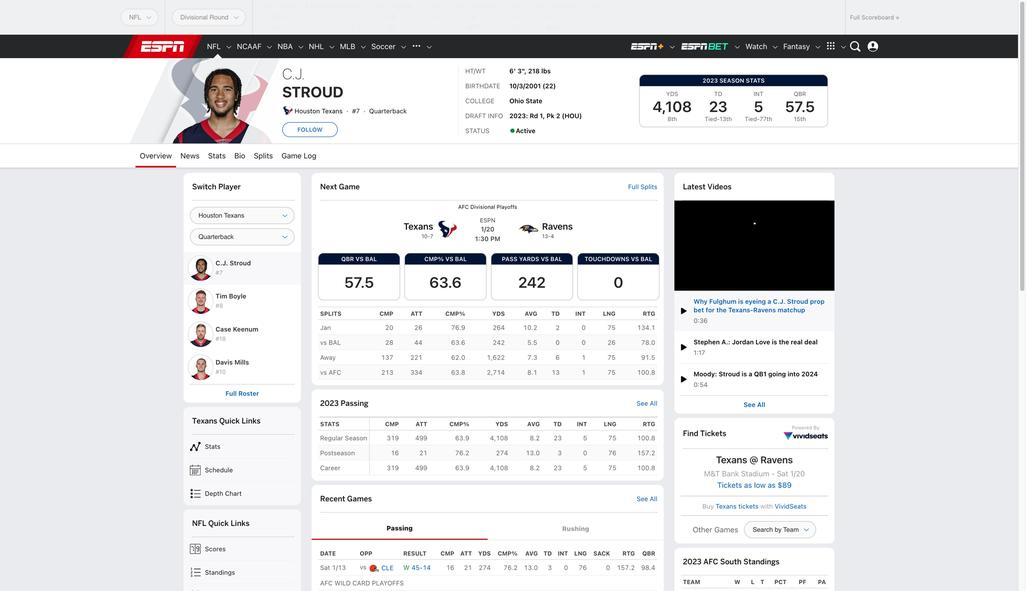 Task type: vqa. For each thing, say whether or not it's contained in the screenshot.


Task type: locate. For each thing, give the bounding box(es) containing it.
splits up jan
[[320, 310, 342, 317]]

all inside recent games element
[[650, 495, 658, 503]]

tickets right find
[[701, 429, 727, 439]]

6 for kc
[[598, 13, 602, 20]]

rank element containing tied-77th
[[739, 116, 779, 123]]

nfl for nfl quick links
[[192, 519, 206, 528]]

2 horizontal spatial 2023
[[703, 77, 718, 84]]

ncaaf image
[[266, 43, 273, 51]]

sun 3:30 pm
[[535, 3, 575, 10]]

texans up 'schedule'
[[192, 416, 217, 426]]

cmp down 213
[[385, 421, 399, 428]]

1 horizontal spatial standings
[[744, 558, 780, 567]]

2023 up team
[[683, 558, 702, 567]]

espn more sports home page image
[[409, 38, 425, 54]]

more sports image
[[426, 43, 433, 51]]

ravens inside texans @ ravens m&t bank stadium - sat 1/20 tickets as low as $89
[[761, 454, 793, 466]]

list containing stats
[[184, 435, 301, 506]]

0 vertical spatial splits
[[254, 151, 273, 160]]

buf
[[548, 24, 560, 31]]

0 horizontal spatial 274
[[479, 564, 491, 572]]

0 vertical spatial playoffs
[[497, 204, 518, 210]]

1 vertical spatial 8.2
[[530, 464, 540, 472]]

1 vertical spatial the
[[779, 338, 790, 346]]

espn right abc
[[325, 3, 340, 10]]

see all inside 2023 passing element
[[637, 400, 658, 407]]

afc down away
[[329, 369, 341, 376]]

0 horizontal spatial game
[[282, 151, 302, 160]]

2 12- from the left
[[508, 24, 518, 31]]

cmp up the 20 on the bottom
[[380, 310, 394, 317]]

0 vertical spatial 11-
[[588, 13, 598, 20]]

2 inside main content
[[556, 324, 560, 332]]

case keenum #18
[[216, 326, 258, 343]]

0 horizontal spatial 2023
[[320, 399, 339, 408]]

chart
[[225, 490, 242, 497]]

l
[[751, 579, 755, 586]]

1 9-8 from the left
[[431, 13, 441, 20]]

w
[[404, 564, 410, 572], [735, 579, 741, 586]]

2 319 from the top
[[387, 464, 399, 472]]

games right other
[[715, 526, 739, 535]]

1 horizontal spatial 4
[[551, 233, 554, 239]]

57.5 inside main content
[[345, 274, 374, 291]]

12-5
[[427, 24, 441, 31], [508, 24, 522, 31]]

quick down full roster link
[[219, 416, 240, 426]]

texans tickets link
[[716, 503, 759, 510]]

0 horizontal spatial 1/20
[[481, 226, 495, 233]]

why fulghum is eyeing a c.j. stroud prop bet for the texans-ravens matchup 0:36
[[694, 298, 825, 324]]

63.6 down cmp% vs bal
[[430, 274, 462, 291]]

stroud right moody:
[[719, 370, 740, 378]]

4 rank element from the left
[[779, 116, 822, 123]]

9- for fox
[[431, 13, 438, 20]]

1/20 inside texans @ ravens m&t bank stadium - sat 1/20 tickets as low as $89
[[791, 470, 805, 479]]

espn plus image
[[669, 43, 677, 51]]

avg down the rushing button
[[526, 550, 538, 557]]

1 vertical spatial links
[[231, 519, 250, 528]]

more espn image
[[823, 38, 839, 54]]

stats left bio
[[208, 151, 226, 160]]

standings inside list
[[205, 569, 235, 577]]

1 vertical spatial passing
[[387, 525, 413, 532]]

0 horizontal spatial 1:30
[[274, 3, 287, 10]]

c.j. inside c.j. stroud #7
[[216, 259, 228, 267]]

scoreboard
[[862, 14, 895, 21]]

12-5 up more sports icon
[[427, 24, 441, 31]]

1 8 from the left
[[438, 13, 441, 20]]

tied- inside td 23 tied-13th
[[705, 116, 720, 123]]

1:30 down "divisional" on the left
[[475, 235, 489, 243]]

2 horizontal spatial c.j.
[[773, 298, 786, 305]]

see for recent games
[[637, 495, 648, 503]]

0 vertical spatial the
[[717, 306, 727, 314]]

rushing
[[563, 525, 590, 533]]

3:30
[[551, 3, 565, 10]]

see all for 2023 passing
[[637, 400, 658, 407]]

playoffs down 'cle'
[[372, 580, 404, 587]]

1 1 from the top
[[582, 354, 586, 361]]

opp
[[360, 550, 373, 557]]

0 vertical spatial 13.0
[[526, 450, 540, 457]]

main content
[[312, 173, 664, 592]]

c.j. stroud #7
[[216, 259, 251, 276]]

stroud inside c.j. stroud #7
[[230, 259, 251, 267]]

ravens right baltimore ravens image
[[542, 221, 573, 232]]

2 right 10.2
[[556, 324, 560, 332]]

2 8 from the left
[[518, 13, 522, 20]]

with
[[761, 503, 773, 510]]

player
[[218, 182, 241, 192]]

the inside stephen a.: jordan love is the real deal 1:17
[[779, 338, 790, 346]]

1 vertical spatial 2
[[556, 324, 560, 332]]

standings up "t"
[[744, 558, 780, 567]]

games inside texans @ ravens section
[[715, 526, 739, 535]]

7 up cmp% vs bal
[[430, 233, 434, 239]]

1 list from the top
[[184, 435, 301, 506]]

avg down 2023 passing element
[[528, 421, 540, 428]]

pm right 3:30
[[566, 3, 575, 10]]

1 vertical spatial 1/20
[[791, 470, 805, 479]]

is left qb1
[[742, 370, 747, 378]]

13- right baltimore ravens image
[[542, 233, 551, 239]]

2 vertical spatial 23
[[554, 464, 562, 472]]

espn
[[325, 3, 340, 10], [480, 217, 496, 224]]

playoffs right "divisional" on the left
[[497, 204, 518, 210]]

1 tied- from the left
[[705, 116, 720, 123]]

see all link inside 2023 passing element
[[637, 400, 658, 407]]

0 vertical spatial 76
[[609, 450, 617, 457]]

full roster link
[[226, 390, 259, 398]]

passing touchdowns element
[[699, 90, 739, 97]]

cle image
[[369, 563, 380, 574]]

quick for texans
[[219, 416, 240, 426]]

w left l
[[735, 579, 741, 586]]

tickets down bank
[[718, 481, 743, 490]]

texans inside texans @ ravens m&t bank stadium - sat 1/20 tickets as low as $89
[[716, 454, 748, 466]]

rtg
[[643, 310, 656, 317], [643, 421, 656, 428], [623, 550, 635, 557]]

11-
[[588, 13, 598, 20], [588, 24, 598, 31]]

splits right bio
[[254, 151, 273, 160]]

game right next
[[339, 182, 360, 192]]

2 9-8 from the left
[[511, 13, 522, 20]]

2 vertical spatial is
[[742, 370, 747, 378]]

texans-
[[729, 306, 754, 314]]

0 vertical spatial 1/20
[[481, 226, 495, 233]]

2 list from the top
[[184, 538, 301, 592]]

standings down scores
[[205, 569, 235, 577]]

is
[[739, 298, 744, 305], [772, 338, 778, 346], [742, 370, 747, 378]]

see for 2023 passing
[[637, 400, 648, 407]]

see
[[637, 400, 648, 407], [744, 401, 756, 409], [637, 495, 648, 503]]

1 horizontal spatial 26
[[608, 339, 616, 347]]

touchdowns
[[585, 256, 630, 263]]

game log link
[[277, 144, 321, 168]]

1 sun from the left
[[455, 3, 466, 10]]

ravens inside main content
[[542, 221, 573, 232]]

0 horizontal spatial 16
[[391, 450, 399, 457]]

1 horizontal spatial 2023
[[683, 558, 702, 567]]

passing inside passing button
[[387, 525, 413, 532]]

2023 down vs afc in the bottom of the page
[[320, 399, 339, 408]]

fantasy image
[[815, 43, 822, 51]]

20
[[385, 324, 394, 332]]

2 right pk
[[557, 112, 561, 120]]

att up 44
[[411, 310, 423, 317]]

9- down nbc
[[511, 13, 518, 20]]

houston texans image right the texans 10-7
[[437, 219, 458, 240]]

news
[[181, 151, 200, 160]]

2 tied- from the left
[[745, 116, 760, 123]]

rank element for 23
[[699, 116, 739, 123]]

nba image
[[297, 43, 305, 51]]

0 vertical spatial lng
[[603, 310, 616, 317]]

stroud for moody: stroud is a qb1 going into 2024
[[719, 370, 740, 378]]

0 vertical spatial w
[[404, 564, 410, 572]]

2 11- from the top
[[588, 24, 598, 31]]

game
[[282, 151, 302, 160], [339, 182, 360, 192]]

is right love
[[772, 338, 778, 346]]

1 horizontal spatial the
[[779, 338, 790, 346]]

2 sun from the left
[[535, 3, 546, 10]]

games right recent
[[347, 494, 372, 504]]

att down 334
[[416, 421, 428, 428]]

c.j. down nba image
[[282, 65, 305, 82]]

overview
[[140, 151, 172, 160]]

a inside why fulghum is eyeing a c.j. stroud prop bet for the texans-ravens matchup 0:36
[[768, 298, 772, 305]]

2
[[557, 112, 561, 120], [556, 324, 560, 332]]

13- down 10-7
[[347, 24, 358, 31]]

4 down 10-7
[[358, 24, 361, 31]]

afc
[[458, 204, 469, 210], [329, 369, 341, 376], [704, 558, 719, 567], [320, 580, 333, 587]]

1 horizontal spatial 13-
[[542, 233, 551, 239]]

see all link inside texans @ ravens section
[[744, 401, 766, 409]]

11- for kc
[[588, 13, 598, 20]]

a right eyeing
[[768, 298, 772, 305]]

2023 for 4,108
[[703, 77, 718, 84]]

8th
[[668, 116, 677, 123]]

1 12-5 from the left
[[427, 24, 441, 31]]

9-8 down fox
[[431, 13, 441, 20]]

2 rank element from the left
[[699, 116, 739, 123]]

game log
[[282, 151, 317, 160]]

is inside why fulghum is eyeing a c.j. stroud prop bet for the texans-ravens matchup 0:36
[[739, 298, 744, 305]]

2023:
[[510, 112, 528, 120]]

ravens
[[542, 221, 573, 232], [754, 306, 776, 314], [761, 454, 793, 466]]

follow button
[[282, 122, 338, 137]]

vs afc
[[320, 369, 341, 376]]

links down roster
[[242, 416, 261, 426]]

afc left "divisional" on the left
[[458, 204, 469, 210]]

2 12-5 from the left
[[508, 24, 522, 31]]

2 horizontal spatial qbr
[[794, 90, 807, 97]]

0 horizontal spatial nfl
[[192, 519, 206, 528]]

texans up cmp% vs bal
[[404, 221, 434, 232]]

1 vertical spatial nfl
[[192, 519, 206, 528]]

1 vertical spatial 76
[[579, 564, 587, 572]]

texans up bank
[[716, 454, 748, 466]]

tied- down passing touchdowns element
[[705, 116, 720, 123]]

1 horizontal spatial sun
[[535, 3, 546, 10]]

full for full scoreboard »
[[851, 14, 860, 21]]

9-8 down nbc
[[511, 13, 522, 20]]

links up scores link
[[231, 519, 250, 528]]

2 vertical spatial att
[[461, 550, 472, 557]]

0 vertical spatial 63.9
[[456, 435, 470, 442]]

1/20 inside espn 1/20 1:30 pm
[[481, 226, 495, 233]]

1 horizontal spatial game
[[339, 182, 360, 192]]

1 horizontal spatial 8
[[518, 13, 522, 20]]

quick up scores
[[208, 519, 229, 528]]

63.6
[[430, 274, 462, 291], [452, 339, 466, 347]]

0 horizontal spatial a
[[749, 370, 753, 378]]

1 8.2 from the top
[[530, 435, 540, 442]]

nfl quick links
[[192, 519, 250, 528]]

1 vertical spatial 11-6
[[588, 24, 602, 31]]

att right result
[[461, 550, 472, 557]]

playoffs
[[497, 204, 518, 210], [372, 580, 404, 587]]

see inside 2023 passing element
[[637, 400, 648, 407]]

23 inside td 23 tied-13th
[[710, 98, 728, 115]]

mlb
[[340, 42, 356, 51]]

rank element containing 8th
[[647, 116, 699, 123]]

list for nfl quick links
[[184, 538, 301, 592]]

pm for sat 1:30 pm
[[288, 3, 298, 10]]

2023 inside texans @ ravens section
[[683, 558, 702, 567]]

1 horizontal spatial houston texans image
[[437, 219, 458, 240]]

c.j. up tim
[[216, 259, 228, 267]]

texans inside main content
[[404, 221, 434, 232]]

all inside 2023 passing element
[[650, 400, 658, 407]]

game left log
[[282, 151, 302, 160]]

13- inside ravens 13-4
[[542, 233, 551, 239]]

list for texans quick links
[[184, 435, 301, 506]]

fox
[[430, 3, 441, 10]]

stroud up boyle on the left
[[230, 259, 251, 267]]

passing button
[[312, 519, 488, 539]]

2 vertical spatial 2023
[[683, 558, 702, 567]]

mlb link
[[336, 35, 360, 58]]

w for w 45-14
[[404, 564, 410, 572]]

57.5 up 15th
[[786, 98, 815, 115]]

3 rank element from the left
[[739, 116, 779, 123]]

texans for @
[[716, 454, 748, 466]]

0:36
[[694, 317, 708, 324]]

8 down nbc
[[518, 13, 522, 20]]

13
[[552, 369, 560, 376]]

75 for 134.1
[[608, 324, 616, 332]]

other
[[693, 526, 713, 535]]

as down -
[[768, 481, 776, 490]]

fantasy
[[784, 42, 810, 51]]

avg
[[525, 310, 538, 317], [528, 421, 540, 428], [526, 550, 538, 557]]

splits link
[[250, 144, 277, 168]]

2 as from the left
[[768, 481, 776, 490]]

0 vertical spatial att
[[411, 310, 423, 317]]

0 vertical spatial 3
[[558, 450, 562, 457]]

0 vertical spatial games
[[347, 494, 372, 504]]

stroud for c.j. stroud
[[230, 259, 251, 267]]

1 horizontal spatial 157.2
[[638, 450, 656, 457]]

full inside next game element
[[629, 183, 639, 191]]

find tickets element
[[683, 418, 829, 449]]

sat for sat 1:30 pm
[[259, 3, 269, 10]]

75 for 100.8
[[608, 369, 616, 376]]

12- up global navigation element
[[508, 24, 518, 31]]

see inside texans @ ravens section
[[744, 401, 756, 409]]

2 horizontal spatial splits
[[641, 183, 658, 191]]

0
[[614, 274, 624, 291], [582, 324, 586, 332], [556, 339, 560, 347], [582, 339, 586, 347], [583, 450, 588, 457], [564, 564, 568, 572], [606, 564, 611, 572]]

is inside stephen a.: jordan love is the real deal 1:17
[[772, 338, 778, 346]]

nfl inside section
[[192, 519, 206, 528]]

4 inside ravens 13-4
[[551, 233, 554, 239]]

1 vertical spatial 63.9
[[456, 464, 470, 472]]

vs
[[356, 256, 364, 263], [446, 256, 454, 263], [541, 256, 549, 263], [631, 256, 639, 263], [320, 339, 327, 347], [320, 369, 327, 376], [360, 564, 367, 571]]

0 vertical spatial 57.5
[[786, 98, 815, 115]]

c.j. stroud image
[[162, 58, 280, 144], [188, 255, 214, 281]]

cle
[[382, 565, 394, 572]]

is up texans-
[[739, 298, 744, 305]]

2 11-6 from the top
[[588, 24, 602, 31]]

lng inside recent games element
[[575, 550, 587, 557]]

1 vertical spatial 1
[[582, 369, 586, 376]]

list containing scores
[[184, 538, 301, 592]]

2 1 from the top
[[582, 369, 586, 376]]

57.5 down qbr vs bal
[[345, 274, 374, 291]]

as left low
[[745, 481, 752, 490]]

td
[[715, 90, 723, 97], [552, 310, 560, 317], [554, 421, 562, 428], [544, 550, 552, 557]]

stroud up houston
[[282, 83, 344, 101]]

1 vertical spatial ravens
[[754, 306, 776, 314]]

1 63.9 from the top
[[456, 435, 470, 442]]

9-8 for nbc
[[511, 13, 522, 20]]

stroud for c.j.
[[282, 83, 344, 101]]

1 horizontal spatial 12-5
[[508, 24, 522, 31]]

regular season
[[320, 435, 367, 442]]

gb
[[388, 13, 396, 20]]

stroud inside moody: stroud is a qb1 going into 2024 0:54
[[719, 370, 740, 378]]

1 vertical spatial cmp
[[385, 421, 399, 428]]

10- inside the texans 10-7
[[422, 233, 430, 239]]

0 horizontal spatial standings
[[205, 569, 235, 577]]

stats link left bio
[[204, 144, 230, 168]]

9-8
[[431, 13, 441, 20], [511, 13, 522, 20]]

0 vertical spatial standings
[[744, 558, 780, 567]]

100.8
[[638, 369, 656, 376], [638, 435, 656, 442], [638, 464, 656, 472]]

a
[[768, 298, 772, 305], [749, 370, 753, 378]]

wild
[[335, 580, 351, 587]]

c.j.
[[282, 65, 305, 82], [216, 259, 228, 267], [773, 298, 786, 305]]

1 11- from the top
[[588, 13, 598, 20]]

76 inside recent games element
[[579, 564, 587, 572]]

2023 for w
[[683, 558, 702, 567]]

passing up result
[[387, 525, 413, 532]]

6 inside main content
[[556, 354, 560, 361]]

0 horizontal spatial as
[[745, 481, 752, 490]]

ravens down eyeing
[[754, 306, 776, 314]]

2 63.9 from the top
[[456, 464, 470, 472]]

1 vertical spatial 21
[[464, 564, 472, 572]]

card
[[353, 580, 370, 587]]

1 vertical spatial tickets
[[718, 481, 743, 490]]

section
[[184, 173, 301, 592]]

sat
[[259, 3, 269, 10], [375, 3, 384, 10], [777, 470, 789, 479], [320, 564, 330, 572]]

4 right baltimore ravens image
[[551, 233, 554, 239]]

0 horizontal spatial 3
[[548, 564, 552, 572]]

c.j. inside c.j. stroud
[[282, 65, 305, 82]]

the
[[717, 306, 727, 314], [779, 338, 790, 346]]

section containing switch player
[[184, 173, 301, 592]]

pm down afc divisional playoffs
[[491, 235, 501, 243]]

tickets
[[739, 503, 759, 510]]

houston texans image
[[282, 105, 293, 116], [437, 219, 458, 240]]

63.9
[[456, 435, 470, 442], [456, 464, 470, 472]]

sun left the 12:00
[[455, 3, 466, 10]]

qbr inside 'qbr 57.5 15th'
[[794, 90, 807, 97]]

0 vertical spatial links
[[242, 416, 261, 426]]

0 vertical spatial 8.2
[[530, 435, 540, 442]]

2 499 from the top
[[416, 464, 428, 472]]

texans right houston
[[322, 107, 343, 115]]

#7 left the quarterback
[[352, 107, 360, 115]]

0 vertical spatial 1:30
[[274, 3, 287, 10]]

rank element
[[647, 116, 699, 123], [699, 116, 739, 123], [739, 116, 779, 123], [779, 116, 822, 123]]

1 right "13"
[[582, 369, 586, 376]]

rank element containing 15th
[[779, 116, 822, 123]]

sat inside main content
[[320, 564, 330, 572]]

5 inside int 5 tied-77th
[[754, 98, 764, 115]]

see all link for recent games
[[637, 495, 658, 503]]

10- up cmp% vs bal
[[422, 233, 430, 239]]

1 vertical spatial 6
[[598, 24, 602, 31]]

1 9- from the left
[[431, 13, 438, 20]]

full inside section
[[226, 390, 237, 397]]

more espn image
[[840, 43, 848, 51]]

sat right -
[[777, 470, 789, 479]]

242 down 264
[[493, 339, 505, 347]]

1 vertical spatial houston texans image
[[437, 219, 458, 240]]

1/20 up $89
[[791, 470, 805, 479]]

1:30 up "hou"
[[274, 3, 287, 10]]

1 vertical spatial c.j.
[[216, 259, 228, 267]]

1 vertical spatial 274
[[479, 564, 491, 572]]

0 horizontal spatial full
[[226, 390, 237, 397]]

0 vertical spatial is
[[739, 298, 744, 305]]

#8
[[216, 303, 223, 310]]

0 horizontal spatial c.j.
[[216, 259, 228, 267]]

avg up 10.2
[[525, 310, 538, 317]]

stats up 'schedule'
[[205, 443, 221, 451]]

6 for buf
[[598, 24, 602, 31]]

11- for buf
[[588, 24, 598, 31]]

rank element down passing touchdowns element
[[699, 116, 739, 123]]

1 horizontal spatial splits
[[320, 310, 342, 317]]

12-5 for nbc
[[508, 24, 522, 31]]

afc left south
[[704, 558, 719, 567]]

afc divisional playoffs
[[458, 204, 518, 210]]

sat for sat 1/13
[[320, 564, 330, 572]]

tickets
[[701, 429, 727, 439], [718, 481, 743, 490]]

the down fulghum
[[717, 306, 727, 314]]

stroud inside why fulghum is eyeing a c.j. stroud prop bet for the texans-ravens matchup 0:36
[[788, 298, 809, 305]]

att
[[411, 310, 423, 317], [416, 421, 428, 428], [461, 550, 472, 557]]

team
[[683, 579, 701, 586]]

splits left the 'latest'
[[641, 183, 658, 191]]

0 vertical spatial list
[[184, 435, 301, 506]]

cle link
[[382, 565, 394, 572]]

1 11-6 from the top
[[588, 13, 602, 20]]

nhl
[[309, 42, 324, 51]]

1 horizontal spatial 7
[[430, 233, 434, 239]]

watch
[[746, 42, 768, 51]]

rank element containing tied-13th
[[699, 116, 739, 123]]

sat left 5:15
[[375, 3, 384, 10]]

is inside moody: stroud is a qb1 going into 2024 0:54
[[742, 370, 747, 378]]

2 9- from the left
[[511, 13, 518, 20]]

full scoreboard » link
[[846, 0, 904, 35]]

passing up season
[[341, 399, 369, 408]]

10- down espn+
[[347, 13, 358, 20]]

1 vertical spatial list
[[184, 538, 301, 592]]

quick for nfl
[[208, 519, 229, 528]]

1 vertical spatial c.j. stroud image
[[188, 255, 214, 281]]

0 vertical spatial c.j. stroud image
[[162, 58, 280, 144]]

real
[[791, 338, 803, 346]]

qbr for vs
[[342, 256, 354, 263]]

espn down afc divisional playoffs
[[480, 217, 496, 224]]

texans @ ravens section
[[675, 173, 835, 592]]

rank element for 4,108
[[647, 116, 699, 123]]

w inside texans @ ravens section
[[735, 579, 741, 586]]

tied- inside int 5 tied-77th
[[745, 116, 760, 123]]

ravens inside why fulghum is eyeing a c.j. stroud prop bet for the texans-ravens matchup 0:36
[[754, 306, 776, 314]]

1 vertical spatial 1:30
[[475, 235, 489, 243]]

season
[[345, 435, 367, 442]]

stats up regular
[[320, 421, 340, 428]]

0 horizontal spatial 76
[[579, 564, 587, 572]]

0 vertical spatial 100.8
[[638, 369, 656, 376]]

tied- down interceptions element
[[745, 116, 760, 123]]

sat up ncaaf icon
[[259, 3, 269, 10]]

next
[[320, 182, 337, 192]]

1 right 7.3
[[582, 354, 586, 361]]

(hou)
[[562, 112, 582, 120]]

2 vertical spatial lng
[[575, 550, 587, 557]]

10/3/2001 (22)
[[510, 82, 556, 90]]

matchup
[[778, 306, 806, 314]]

2 vertical spatial ravens
[[761, 454, 793, 466]]

0 vertical spatial 274
[[496, 450, 508, 457]]

games for other games
[[715, 526, 739, 535]]

texans for quick
[[192, 416, 217, 426]]

tim
[[216, 293, 227, 300]]

rank element down interceptions element
[[739, 116, 779, 123]]

11-6 for kc
[[588, 13, 602, 20]]

tab list
[[312, 518, 664, 540]]

texans
[[322, 107, 343, 115], [404, 221, 434, 232], [192, 416, 217, 426], [716, 454, 748, 466], [716, 503, 737, 510]]

1 vertical spatial 499
[[416, 464, 428, 472]]

1 rank element from the left
[[647, 116, 699, 123]]

tied-
[[705, 116, 720, 123], [745, 116, 760, 123]]

1 12- from the left
[[427, 24, 438, 31]]

nfl up scores
[[192, 519, 206, 528]]

134.1
[[638, 324, 656, 332]]

sat for sat 5:15 pm
[[375, 3, 384, 10]]

nfl inside nfl 'link'
[[207, 42, 221, 51]]

recent games element
[[320, 485, 658, 513], [312, 518, 664, 592]]

sf
[[388, 24, 395, 31]]

1 horizontal spatial 21
[[464, 564, 472, 572]]

texans inside section
[[192, 416, 217, 426]]

list
[[184, 435, 301, 506], [184, 538, 301, 592]]

1 vertical spatial a
[[749, 370, 753, 378]]

1 vertical spatial 11-
[[588, 24, 598, 31]]

8 down fox
[[438, 13, 441, 20]]

adjusted qbr element
[[779, 90, 822, 97]]

case keenum image
[[188, 322, 214, 347]]

cmp right result
[[441, 550, 455, 557]]

recent games element containing recent games
[[320, 485, 658, 513]]

nfl for nfl
[[207, 42, 221, 51]]

12-5 up global navigation element
[[508, 24, 522, 31]]

1 for 13
[[582, 369, 586, 376]]

nfl left nfl image
[[207, 42, 221, 51]]

boyle
[[229, 293, 246, 300]]

1 vertical spatial 13-
[[542, 233, 551, 239]]

stroud up matchup
[[788, 298, 809, 305]]

texans quick links
[[192, 416, 261, 426]]

1 for 6
[[582, 354, 586, 361]]

4,108
[[653, 98, 692, 115], [490, 435, 508, 442], [490, 464, 508, 472]]



Task type: describe. For each thing, give the bounding box(es) containing it.
75 for 91.5
[[608, 354, 616, 361]]

full for full roster
[[226, 390, 237, 397]]

2024
[[802, 370, 818, 378]]

into
[[788, 370, 800, 378]]

buy texans tickets with vividseats
[[703, 503, 807, 510]]

stats inside section
[[205, 443, 221, 451]]

nhl image
[[328, 43, 336, 51]]

12- for nbc
[[508, 24, 518, 31]]

the inside why fulghum is eyeing a c.j. stroud prop bet for the texans-ravens matchup 0:36
[[717, 306, 727, 314]]

standings inside texans @ ravens section
[[744, 558, 780, 567]]

info
[[488, 112, 503, 120]]

follow
[[298, 126, 323, 133]]

1 vertical spatial playoffs
[[372, 580, 404, 587]]

63.8
[[452, 369, 466, 376]]

links for nfl quick links
[[231, 519, 250, 528]]

0 horizontal spatial 157.2
[[617, 564, 635, 572]]

tim boyle image
[[188, 289, 214, 314]]

espn inside espn 1/20 1:30 pm
[[480, 217, 496, 224]]

college
[[466, 97, 495, 105]]

218
[[529, 67, 540, 75]]

1 vertical spatial stats
[[320, 421, 340, 428]]

mlb image
[[360, 43, 367, 51]]

tied- for 23
[[705, 116, 720, 123]]

0 horizontal spatial splits
[[254, 151, 273, 160]]

quarterback
[[369, 107, 407, 115]]

texans right buy
[[716, 503, 737, 510]]

baltimore ravens image
[[518, 219, 539, 240]]

12-5 for fox
[[427, 24, 441, 31]]

213
[[381, 369, 394, 376]]

season
[[720, 77, 745, 84]]

1:30 inside espn 1/20 1:30 pm
[[475, 235, 489, 243]]

jan
[[320, 324, 331, 332]]

south
[[721, 558, 742, 567]]

#7 inside c.j. stroud #7
[[216, 269, 223, 276]]

full for full splits
[[629, 183, 639, 191]]

10-7
[[347, 13, 361, 20]]

rushing button
[[488, 519, 664, 539]]

davis mills image
[[188, 355, 214, 380]]

0 vertical spatial 4
[[358, 24, 361, 31]]

log
[[304, 151, 317, 160]]

16 inside recent games element
[[447, 564, 455, 572]]

pm for sun 3:30 pm
[[566, 3, 575, 10]]

td inside td 23 tied-13th
[[715, 90, 723, 97]]

profile management image
[[868, 41, 879, 52]]

12- for fox
[[427, 24, 438, 31]]

0 horizontal spatial 21
[[420, 450, 428, 457]]

1 vertical spatial 13.0
[[524, 564, 538, 572]]

tickets inside texans @ ravens m&t bank stadium - sat 1/20 tickets as low as $89
[[718, 481, 743, 490]]

10.2
[[524, 324, 538, 332]]

nhl link
[[305, 35, 328, 58]]

1 horizontal spatial 57.5
[[786, 98, 815, 115]]

c.j. stroud image inside section
[[188, 255, 214, 281]]

1 vertical spatial 63.6
[[452, 339, 466, 347]]

0 vertical spatial rtg
[[643, 310, 656, 317]]

yds inside yds 4,108 8th
[[667, 90, 679, 97]]

bet
[[694, 306, 704, 314]]

0 horizontal spatial 242
[[493, 339, 505, 347]]

#18
[[216, 336, 226, 343]]

global navigation element
[[136, 35, 883, 58]]

fulghum
[[710, 298, 737, 305]]

5.5
[[528, 339, 538, 347]]

21 inside recent games element
[[464, 564, 472, 572]]

all inside texans @ ravens section
[[758, 401, 766, 409]]

13-4
[[347, 24, 361, 31]]

0 vertical spatial espn
[[325, 3, 340, 10]]

moody: stroud is a qb1 going into 2024 0:54
[[694, 370, 818, 389]]

att inside recent games element
[[461, 550, 472, 557]]

1 100.8 from the top
[[638, 369, 656, 376]]

1 horizontal spatial 76.2
[[504, 564, 518, 572]]

nba
[[278, 42, 293, 51]]

td inside recent games element
[[544, 550, 552, 557]]

draft info
[[466, 112, 503, 120]]

see all link for 2023 passing
[[637, 400, 658, 407]]

news link
[[176, 144, 204, 168]]

afc inside texans @ ravens section
[[704, 558, 719, 567]]

nbc
[[509, 3, 522, 10]]

tied- for 5
[[745, 116, 760, 123]]

td 23 tied-13th
[[705, 90, 732, 123]]

pm for sat 5:15 pm
[[404, 3, 413, 10]]

nba link
[[273, 35, 297, 58]]

stephen
[[694, 338, 720, 346]]

9- for nbc
[[511, 13, 518, 20]]

rank element for 5
[[739, 116, 779, 123]]

1 vertical spatial 26
[[608, 339, 616, 347]]

games for recent games
[[347, 494, 372, 504]]

2 vertical spatial 4,108
[[490, 464, 508, 472]]

recent games
[[320, 494, 372, 504]]

main content containing 57.5
[[312, 173, 664, 592]]

standings link
[[184, 561, 301, 585]]

1 vertical spatial rtg
[[643, 421, 656, 428]]

houston texans image
[[162, 45, 280, 162]]

splits inside next game element
[[641, 183, 658, 191]]

0 vertical spatial stats
[[208, 151, 226, 160]]

a inside moody: stroud is a qb1 going into 2024 0:54
[[749, 370, 753, 378]]

0 vertical spatial game
[[282, 151, 302, 160]]

buy
[[703, 503, 714, 510]]

2023 afc south standings
[[683, 558, 780, 567]]

qbr for 57.5
[[794, 90, 807, 97]]

date
[[320, 550, 336, 557]]

334
[[411, 369, 423, 376]]

1,
[[540, 112, 545, 120]]

1 vertical spatial 23
[[554, 435, 562, 442]]

0 horizontal spatial 13-
[[347, 24, 358, 31]]

espn bet image
[[734, 43, 742, 51]]

14
[[423, 564, 431, 572]]

recent games element containing passing
[[312, 518, 664, 592]]

afc left wild
[[320, 580, 333, 587]]

c.j. for #7
[[216, 259, 228, 267]]

2 vertical spatial qbr
[[643, 550, 656, 557]]

28
[[385, 339, 394, 347]]

0 horizontal spatial 26
[[415, 324, 423, 332]]

0 vertical spatial avg
[[525, 310, 538, 317]]

1:17
[[694, 349, 706, 357]]

postseason
[[320, 450, 355, 457]]

sat 1/13
[[320, 564, 346, 572]]

0 vertical spatial tickets
[[701, 429, 727, 439]]

davis mills #10
[[216, 359, 249, 376]]

qbr 57.5 15th
[[786, 90, 815, 123]]

pm inside espn 1/20 1:30 pm
[[491, 235, 501, 243]]

birthdate
[[466, 82, 501, 90]]

rd
[[530, 112, 538, 120]]

sun for sun 3:30 pm
[[535, 3, 546, 10]]

tb
[[468, 13, 476, 20]]

career
[[320, 464, 341, 472]]

moody:
[[694, 370, 718, 378]]

watch image
[[772, 43, 780, 51]]

ht/wt
[[466, 67, 486, 75]]

stadium
[[742, 470, 770, 479]]

is for a
[[742, 370, 747, 378]]

2 100.8 from the top
[[638, 435, 656, 442]]

is for eyeing
[[739, 298, 744, 305]]

1 vertical spatial att
[[416, 421, 428, 428]]

see all for recent games
[[637, 495, 658, 503]]

cmp inside recent games element
[[441, 550, 455, 557]]

passing yards element
[[647, 90, 699, 97]]

sun for sun 12:00 pm
[[455, 3, 466, 10]]

98.4
[[642, 564, 656, 572]]

nfl image
[[225, 43, 233, 51]]

44
[[415, 339, 423, 347]]

c.j. inside why fulghum is eyeing a c.j. stroud prop bet for the texans-ravens matchup 0:36
[[773, 298, 786, 305]]

deal
[[805, 338, 818, 346]]

afc wild card playoffs
[[320, 580, 404, 587]]

all for recent games
[[650, 495, 658, 503]]

0 vertical spatial 2
[[557, 112, 561, 120]]

rank element for 57.5
[[779, 116, 822, 123]]

11-6 for buf
[[588, 24, 602, 31]]

regular
[[320, 435, 343, 442]]

passing inside 2023 passing element
[[341, 399, 369, 408]]

links for texans quick links
[[242, 416, 261, 426]]

texans for 10-
[[404, 221, 434, 232]]

0 vertical spatial 63.6
[[430, 274, 462, 291]]

soccer image
[[400, 43, 408, 51]]

schedule
[[205, 467, 233, 474]]

1 as from the left
[[745, 481, 752, 490]]

ravens 13-4
[[542, 221, 573, 239]]

1 vertical spatial lng
[[604, 421, 617, 428]]

all for 2023 passing
[[650, 400, 658, 407]]

0 vertical spatial 4,108
[[653, 98, 692, 115]]

keenum
[[233, 326, 258, 333]]

sack
[[594, 550, 611, 557]]

state
[[526, 97, 543, 105]]

status
[[466, 127, 490, 135]]

1 319 from the top
[[387, 435, 399, 442]]

2023 season stats
[[703, 77, 765, 84]]

2 8.2 from the top
[[530, 464, 540, 472]]

8 for nbc
[[518, 13, 522, 20]]

stephen a.: jordan love is the real deal 1:17
[[694, 338, 818, 357]]

0 horizontal spatial houston texans image
[[282, 105, 293, 116]]

next game element
[[320, 173, 658, 201]]

active
[[516, 127, 536, 135]]

78.0
[[642, 339, 656, 347]]

0 horizontal spatial 76.2
[[456, 450, 470, 457]]

switch player
[[192, 182, 241, 192]]

draft
[[466, 112, 486, 120]]

tab list containing passing
[[312, 518, 664, 540]]

0 vertical spatial 157.2
[[638, 450, 656, 457]]

eyeing
[[746, 298, 766, 305]]

8 for fox
[[438, 13, 441, 20]]

see all inside texans @ ravens section
[[744, 401, 766, 409]]

2 vertical spatial rtg
[[623, 550, 635, 557]]

2 vertical spatial avg
[[526, 550, 538, 557]]

espn+ image
[[631, 42, 665, 51]]

c.j. stroud
[[282, 65, 344, 101]]

1 vertical spatial stats link
[[184, 435, 301, 459]]

7 inside the texans 10-7
[[430, 233, 434, 239]]

0 vertical spatial 16
[[391, 450, 399, 457]]

1 horizontal spatial 3
[[558, 450, 562, 457]]

45-
[[412, 564, 423, 572]]

fantasy link
[[780, 35, 815, 58]]

0 horizontal spatial 7
[[358, 13, 361, 20]]

sat 5:15 pm
[[375, 3, 413, 10]]

sat inside texans @ ravens m&t bank stadium - sat 1/20 tickets as low as $89
[[777, 470, 789, 479]]

1 499 from the top
[[416, 435, 428, 442]]

ohio
[[510, 97, 524, 105]]

2023 passing element
[[320, 390, 658, 418]]

w for w
[[735, 579, 741, 586]]

77th
[[760, 116, 773, 123]]

0 vertical spatial cmp
[[380, 310, 394, 317]]

3 100.8 from the top
[[638, 464, 656, 472]]

lbs
[[542, 67, 551, 75]]

0 vertical spatial #7
[[352, 107, 360, 115]]

game inside main content
[[339, 182, 360, 192]]

c.j. for stroud
[[282, 65, 305, 82]]

0 vertical spatial 10-
[[347, 13, 358, 20]]

interceptions element
[[739, 90, 779, 97]]

pm for sun 12:00 pm
[[489, 3, 498, 10]]

1 vertical spatial avg
[[528, 421, 540, 428]]

espn bet image
[[681, 42, 730, 51]]

bio
[[235, 151, 245, 160]]

0 vertical spatial 242
[[519, 274, 546, 291]]

9-8 for fox
[[431, 13, 441, 20]]

0 vertical spatial stats link
[[204, 144, 230, 168]]

1 vertical spatial 4,108
[[490, 435, 508, 442]]

int inside int 5 tied-77th
[[754, 90, 764, 97]]

find
[[683, 429, 699, 439]]

1 horizontal spatial 76
[[609, 450, 617, 457]]



